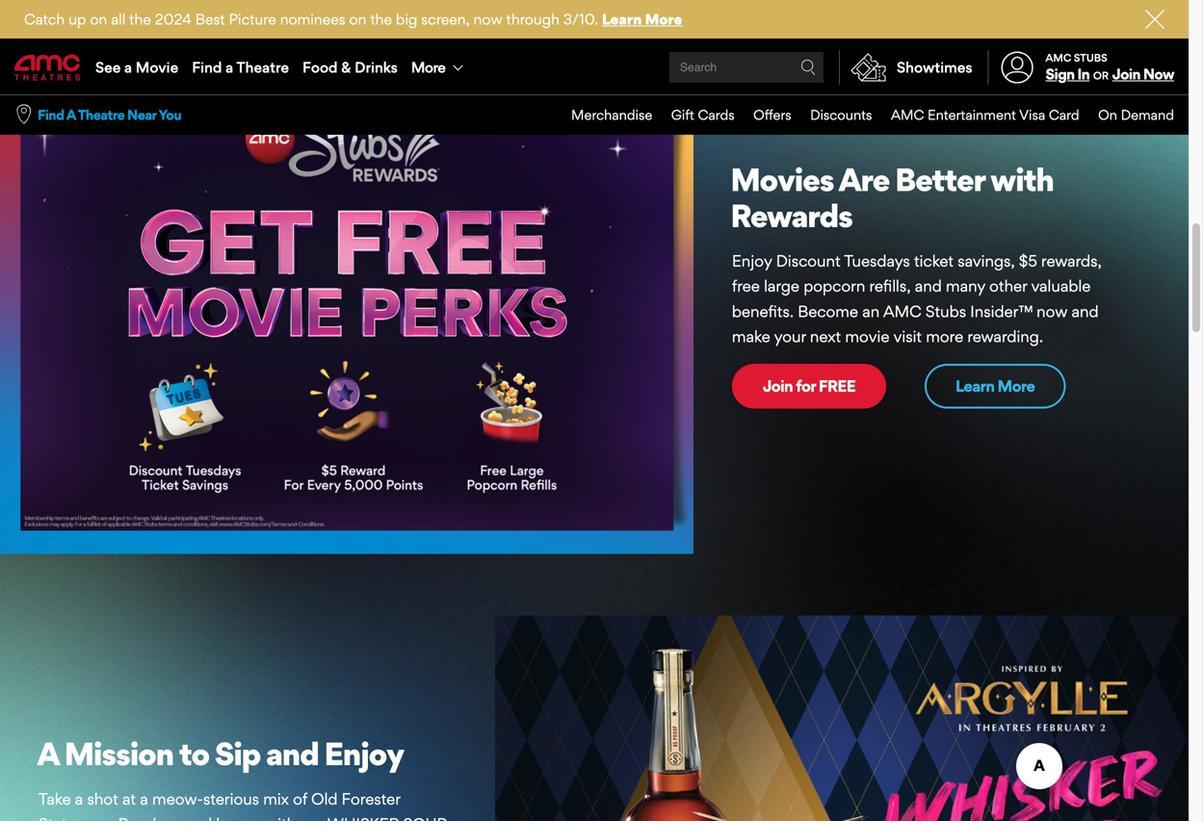 Task type: describe. For each thing, give the bounding box(es) containing it.
submit search icon image
[[801, 60, 816, 75]]

showtimes image
[[840, 50, 897, 85]]

a mission to sip and enjoy
[[37, 735, 404, 773]]

you
[[158, 107, 181, 123]]

our
[[300, 815, 324, 822]]

and down "valuable"
[[1072, 302, 1099, 321]]

catch
[[24, 10, 65, 28]]

amc entertainment visa card
[[891, 107, 1080, 123]]

many
[[946, 277, 986, 296]]

movie
[[845, 327, 890, 346]]

benefits.
[[732, 302, 794, 321]]

find for find a theatre near you
[[38, 107, 64, 123]]

enjoy inside enjoy discount tuesdays ticket savings, $5 rewards, free large popcorn refills, and many other valuable benefits. become an amc stubs insider™ now and make your next movie visit more rewarding.
[[732, 251, 772, 271]]

gift cards
[[671, 107, 735, 123]]

enjoy discount tuesdays ticket savings, $5 rewards, free large popcorn refills, and many other valuable benefits. become an amc stubs insider™ now and make your next movie visit more rewarding.
[[732, 251, 1102, 346]]

movies are better with rewards
[[731, 160, 1054, 235]]

2 horizontal spatial more
[[998, 377, 1035, 396]]

discounts
[[810, 107, 872, 123]]

amc for visa
[[891, 107, 924, 123]]

take
[[39, 790, 71, 809]]

find a theatre link
[[185, 40, 296, 94]]

better
[[895, 160, 985, 199]]

make
[[732, 327, 771, 346]]

valuable
[[1031, 277, 1091, 296]]

bourbon
[[118, 815, 181, 822]]

up
[[69, 10, 86, 28]]

all
[[111, 10, 126, 28]]

join for free
[[763, 377, 856, 396]]

meow-
[[152, 790, 203, 809]]

gift
[[671, 107, 694, 123]]

best
[[195, 10, 225, 28]]

insider™
[[970, 302, 1033, 321]]

gift cards link
[[652, 95, 735, 135]]

rewards
[[731, 196, 852, 235]]

now inside enjoy discount tuesdays ticket savings, $5 rewards, free large popcorn refills, and many other valuable benefits. become an amc stubs insider™ now and make your next movie visit more rewarding.
[[1037, 302, 1068, 321]]

with inside movies are better with rewards
[[990, 160, 1054, 199]]

learn more
[[956, 377, 1035, 396]]

find for find a theatre
[[192, 58, 222, 76]]

0 vertical spatial now
[[474, 10, 503, 28]]

offers link
[[735, 95, 792, 135]]

visa
[[1019, 107, 1046, 123]]

are
[[839, 160, 890, 199]]

whisker
[[327, 815, 399, 822]]

find a theatre
[[192, 58, 289, 76]]

join inside the amc stubs sign in or join now
[[1113, 65, 1141, 83]]

to
[[179, 735, 209, 773]]

see a movie
[[95, 58, 178, 76]]

tuesdays
[[844, 251, 910, 271]]

visit
[[894, 327, 922, 346]]

on demand link
[[1080, 95, 1174, 135]]

more button
[[405, 40, 474, 94]]

stubs inside enjoy discount tuesdays ticket savings, $5 rewards, free large popcorn refills, and many other valuable benefits. become an amc stubs insider™ now and make your next movie visit more rewarding.
[[926, 302, 966, 321]]

join now button
[[1113, 65, 1174, 83]]

food & drinks
[[303, 58, 398, 76]]

3/10.
[[563, 10, 598, 28]]

find a theatre near you button
[[38, 106, 181, 124]]

for
[[796, 377, 816, 396]]

savings,
[[958, 251, 1015, 271]]

movie
[[136, 58, 178, 76]]

free
[[732, 277, 760, 296]]

0 horizontal spatial learn
[[602, 10, 642, 28]]

showtimes link
[[839, 50, 973, 85]]

2 on from the left
[[349, 10, 367, 28]]

entertainment
[[928, 107, 1016, 123]]

ticket
[[914, 251, 954, 271]]

theatre for a
[[78, 107, 125, 123]]

a inside find a theatre near you button
[[66, 107, 76, 123]]

stubs inside the amc stubs sign in or join now
[[1074, 51, 1108, 64]]

see
[[95, 58, 121, 76]]

in
[[1078, 65, 1090, 83]]

popcorn
[[804, 277, 865, 296]]

1 the from the left
[[129, 10, 151, 28]]

old
[[311, 790, 338, 809]]

big
[[396, 10, 417, 28]]

lemon
[[216, 815, 261, 822]]

merchandise link
[[553, 95, 652, 135]]

more inside button
[[411, 58, 445, 76]]

cards
[[698, 107, 735, 123]]

sterious
[[203, 790, 259, 809]]

catch up on all the 2024 best picture nominees on the big screen, now through 3/10. learn more
[[24, 10, 683, 28]]



Task type: vqa. For each thing, say whether or not it's contained in the screenshot.
middle AMC
yes



Task type: locate. For each thing, give the bounding box(es) containing it.
on right nominees
[[349, 10, 367, 28]]

user profile image
[[990, 51, 1045, 83]]

sip
[[215, 735, 260, 773]]

sign in button
[[1046, 65, 1090, 83]]

search the AMC website text field
[[677, 60, 801, 75]]

0 vertical spatial join
[[1113, 65, 1141, 83]]

learn right 3/10.
[[602, 10, 642, 28]]

1 horizontal spatial find
[[192, 58, 222, 76]]

enjoy up forester
[[324, 735, 404, 773]]

0 horizontal spatial now
[[474, 10, 503, 28]]

1 vertical spatial now
[[1037, 302, 1068, 321]]

or
[[1093, 70, 1109, 82]]

nominees
[[280, 10, 345, 28]]

your
[[774, 327, 806, 346]]

learn
[[602, 10, 642, 28], [956, 377, 995, 396]]

2 vertical spatial more
[[998, 377, 1035, 396]]

1 horizontal spatial more
[[645, 10, 683, 28]]

more down rewarding.
[[998, 377, 1035, 396]]

menu down showtimes image
[[553, 95, 1174, 135]]

stubs
[[1074, 51, 1108, 64], [926, 302, 966, 321]]

a for shot
[[75, 790, 83, 809]]

0 horizontal spatial the
[[129, 10, 151, 28]]

0 vertical spatial menu
[[0, 40, 1189, 94]]

0 vertical spatial learn
[[602, 10, 642, 28]]

join left for
[[763, 377, 793, 396]]

0 horizontal spatial a
[[37, 735, 59, 773]]

a inside find a theatre link
[[226, 58, 233, 76]]

0 vertical spatial stubs
[[1074, 51, 1108, 64]]

0 vertical spatial amc
[[1046, 51, 1072, 64]]

with
[[990, 160, 1054, 199], [265, 815, 296, 822]]

and up of
[[266, 735, 319, 773]]

find inside button
[[38, 107, 64, 123]]

and down meow-
[[185, 815, 212, 822]]

and inside take a shot at a meow-sterious mix of old forester statesman bourbon and lemon with our whisker sou
[[185, 815, 212, 822]]

discounts link
[[792, 95, 872, 135]]

1 vertical spatial theatre
[[78, 107, 125, 123]]

1 horizontal spatial now
[[1037, 302, 1068, 321]]

menu containing more
[[0, 40, 1189, 94]]

sign
[[1046, 65, 1075, 83]]

enjoy
[[732, 251, 772, 271], [324, 735, 404, 773]]

large
[[764, 277, 800, 296]]

food & drinks link
[[296, 40, 405, 94]]

more down screen,
[[411, 58, 445, 76]]

1 vertical spatial find
[[38, 107, 64, 123]]

shot
[[87, 790, 118, 809]]

stubs refresh image
[[0, 59, 694, 554]]

an
[[862, 302, 880, 321]]

0 horizontal spatial theatre
[[78, 107, 125, 123]]

drinks
[[355, 58, 398, 76]]

more
[[926, 327, 964, 346]]

discount
[[776, 251, 841, 271]]

1 horizontal spatial with
[[990, 160, 1054, 199]]

the right all
[[129, 10, 151, 28]]

0 vertical spatial more
[[645, 10, 683, 28]]

a right see
[[124, 58, 132, 76]]

the left big at left
[[370, 10, 392, 28]]

close this dialog image
[[1155, 763, 1174, 782]]

amc for sign
[[1046, 51, 1072, 64]]

on demand
[[1098, 107, 1174, 123]]

theatre left near
[[78, 107, 125, 123]]

amc inside enjoy discount tuesdays ticket savings, $5 rewards, free large popcorn refills, and many other valuable benefits. become an amc stubs insider™ now and make your next movie visit more rewarding.
[[883, 302, 922, 321]]

join right or
[[1113, 65, 1141, 83]]

1 vertical spatial menu
[[553, 95, 1174, 135]]

menu containing merchandise
[[553, 95, 1174, 135]]

1 horizontal spatial enjoy
[[732, 251, 772, 271]]

find a theatre near you
[[38, 107, 181, 123]]

with down mix
[[265, 815, 296, 822]]

1 vertical spatial more
[[411, 58, 445, 76]]

0 horizontal spatial find
[[38, 107, 64, 123]]

0 vertical spatial enjoy
[[732, 251, 772, 271]]

0 vertical spatial learn more link
[[602, 10, 683, 28]]

1 vertical spatial join
[[763, 377, 793, 396]]

menu up "merchandise" link at the top of page
[[0, 40, 1189, 94]]

theatre inside find a theatre link
[[236, 58, 289, 76]]

2 the from the left
[[370, 10, 392, 28]]

mix
[[263, 790, 289, 809]]

1 horizontal spatial join
[[1113, 65, 1141, 83]]

0 vertical spatial find
[[192, 58, 222, 76]]

a for theatre
[[226, 58, 233, 76]]

0 horizontal spatial stubs
[[926, 302, 966, 321]]

movies
[[731, 160, 834, 199]]

1 on from the left
[[90, 10, 107, 28]]

now right screen,
[[474, 10, 503, 28]]

learn more link down rewarding.
[[925, 364, 1066, 409]]

join for free link
[[732, 364, 886, 409]]

learn down the more
[[956, 377, 995, 396]]

1 horizontal spatial theatre
[[236, 58, 289, 76]]

on
[[90, 10, 107, 28], [349, 10, 367, 28]]

amc logo image
[[14, 54, 82, 81], [14, 54, 82, 81]]

0 horizontal spatial on
[[90, 10, 107, 28]]

a left near
[[66, 107, 76, 123]]

1 horizontal spatial a
[[66, 107, 76, 123]]

now down "valuable"
[[1037, 302, 1068, 321]]

theatre
[[236, 58, 289, 76], [78, 107, 125, 123]]

demand
[[1121, 107, 1174, 123]]

1 vertical spatial amc
[[891, 107, 924, 123]]

amc up sign
[[1046, 51, 1072, 64]]

amc
[[1046, 51, 1072, 64], [891, 107, 924, 123], [883, 302, 922, 321]]

learn more link right 3/10.
[[602, 10, 683, 28]]

$5
[[1019, 251, 1037, 271]]

a for movie
[[124, 58, 132, 76]]

with down visa at the top
[[990, 160, 1054, 199]]

sign in or join amc stubs element
[[988, 40, 1174, 94]]

theatre down picture
[[236, 58, 289, 76]]

menu
[[0, 40, 1189, 94], [553, 95, 1174, 135]]

other
[[990, 277, 1027, 296]]

and down ticket
[[915, 277, 942, 296]]

a up take at the left of the page
[[37, 735, 59, 773]]

near
[[127, 107, 156, 123]]

rewarding.
[[968, 327, 1043, 346]]

become
[[798, 302, 858, 321]]

0 vertical spatial theatre
[[236, 58, 289, 76]]

0 vertical spatial a
[[66, 107, 76, 123]]

merchandise
[[571, 107, 652, 123]]

amc stubs sign in or join now
[[1046, 51, 1174, 83]]

1 horizontal spatial stubs
[[1074, 51, 1108, 64]]

next
[[810, 327, 841, 346]]

1 vertical spatial enjoy
[[324, 735, 404, 773]]

with inside take a shot at a meow-sterious mix of old forester statesman bourbon and lemon with our whisker sou
[[265, 815, 296, 822]]

rewards,
[[1042, 251, 1102, 271]]

a right at
[[140, 790, 148, 809]]

0 horizontal spatial join
[[763, 377, 793, 396]]

of
[[293, 790, 307, 809]]

take a shot at a meow-sterious mix of old forester statesman bourbon and lemon with our whisker sou
[[39, 790, 447, 822]]

find left near
[[38, 107, 64, 123]]

mission
[[64, 735, 173, 773]]

0 horizontal spatial enjoy
[[324, 735, 404, 773]]

2024
[[155, 10, 192, 28]]

screen,
[[421, 10, 470, 28]]

1 vertical spatial learn more link
[[925, 364, 1066, 409]]

dialog
[[0, 0, 1203, 822]]

theatre for a
[[236, 58, 289, 76]]

through
[[506, 10, 560, 28]]

0 horizontal spatial learn more link
[[602, 10, 683, 28]]

1 horizontal spatial the
[[370, 10, 392, 28]]

1 horizontal spatial learn
[[956, 377, 995, 396]]

a down picture
[[226, 58, 233, 76]]

amc inside the amc stubs sign in or join now
[[1046, 51, 1072, 64]]

more right 3/10.
[[645, 10, 683, 28]]

amc up visit
[[883, 302, 922, 321]]

join
[[1113, 65, 1141, 83], [763, 377, 793, 396]]

on
[[1098, 107, 1118, 123]]

forester
[[342, 790, 400, 809]]

stubs up in
[[1074, 51, 1108, 64]]

0 horizontal spatial more
[[411, 58, 445, 76]]

find down best
[[192, 58, 222, 76]]

theatre inside find a theatre near you button
[[78, 107, 125, 123]]

1 vertical spatial learn
[[956, 377, 995, 396]]

a up statesman on the bottom of page
[[75, 790, 83, 809]]

1 vertical spatial with
[[265, 815, 296, 822]]

a
[[124, 58, 132, 76], [226, 58, 233, 76], [75, 790, 83, 809], [140, 790, 148, 809]]

on left all
[[90, 10, 107, 28]]

at
[[122, 790, 136, 809]]

free
[[819, 377, 856, 396]]

the
[[129, 10, 151, 28], [370, 10, 392, 28]]

&
[[341, 58, 351, 76]]

0 vertical spatial with
[[990, 160, 1054, 199]]

1 horizontal spatial on
[[349, 10, 367, 28]]

enjoy up free
[[732, 251, 772, 271]]

card
[[1049, 107, 1080, 123]]

0 horizontal spatial with
[[265, 815, 296, 822]]

a inside the see a movie link
[[124, 58, 132, 76]]

find
[[192, 58, 222, 76], [38, 107, 64, 123]]

1 vertical spatial a
[[37, 735, 59, 773]]

now
[[1143, 65, 1174, 83]]

stubs up the more
[[926, 302, 966, 321]]

2 vertical spatial amc
[[883, 302, 922, 321]]

1 vertical spatial stubs
[[926, 302, 966, 321]]

argylle drink image
[[495, 616, 1189, 822]]

refills,
[[869, 277, 911, 296]]

and
[[915, 277, 942, 296], [1072, 302, 1099, 321], [266, 735, 319, 773], [185, 815, 212, 822]]

offers
[[753, 107, 792, 123]]

amc down showtimes link at right
[[891, 107, 924, 123]]

a
[[66, 107, 76, 123], [37, 735, 59, 773]]

food
[[303, 58, 338, 76]]

1 horizontal spatial learn more link
[[925, 364, 1066, 409]]



